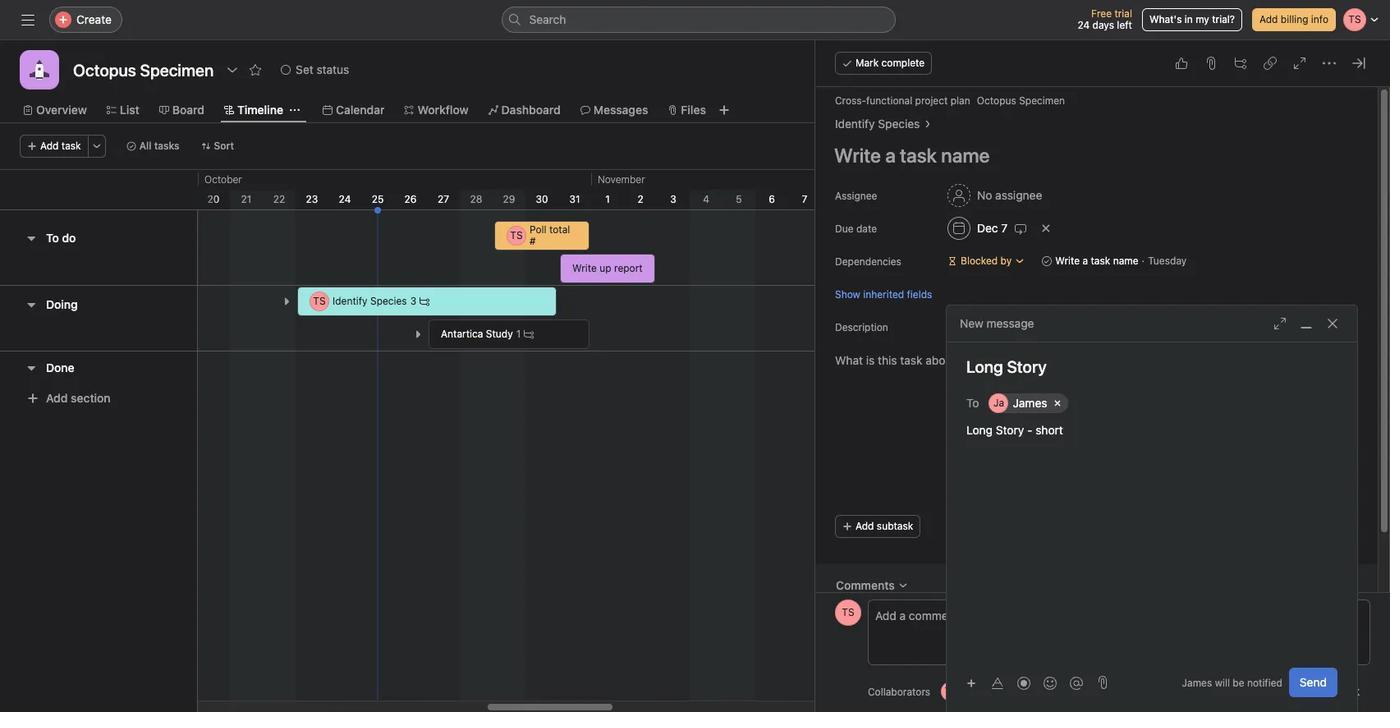 Task type: locate. For each thing, give the bounding box(es) containing it.
clear due date image
[[1042, 223, 1051, 233]]

add section
[[46, 391, 111, 405]]

full screen image
[[1294, 57, 1307, 70]]

collaborators
[[868, 685, 931, 698]]

1 horizontal spatial 1
[[606, 193, 610, 205]]

send
[[1300, 675, 1327, 689]]

write inside main content
[[1056, 255, 1080, 267]]

record a video image
[[1018, 676, 1031, 690]]

dialog containing identify species
[[816, 40, 1391, 712]]

main content inside dialog
[[816, 87, 1378, 657]]

cross-functional project plan link
[[835, 94, 971, 107]]

files
[[681, 103, 706, 117]]

1
[[606, 193, 610, 205], [516, 328, 521, 340]]

identify right show subtasks for task identify species image
[[333, 295, 368, 307]]

timeline
[[237, 103, 283, 117]]

to left ja
[[967, 395, 979, 409]]

add for add task
[[40, 140, 59, 152]]

james left will on the bottom of the page
[[1182, 676, 1213, 689]]

1 right study
[[516, 328, 521, 340]]

1 horizontal spatial james
[[1182, 676, 1213, 689]]

attachments: add a file to this task, image
[[1205, 57, 1218, 70]]

more actions image
[[92, 141, 102, 151]]

james up -
[[1013, 396, 1048, 410]]

to
[[46, 231, 59, 245], [967, 395, 979, 409]]

a
[[1083, 255, 1088, 267]]

study
[[486, 328, 513, 340]]

0 vertical spatial 1
[[606, 193, 610, 205]]

2 vertical spatial task
[[1337, 684, 1360, 698]]

0 horizontal spatial 1
[[516, 328, 521, 340]]

task for add task
[[61, 140, 81, 152]]

story
[[996, 423, 1024, 437]]

0 vertical spatial james
[[1013, 396, 1048, 410]]

add task button
[[20, 135, 88, 158]]

1 horizontal spatial 24
[[1078, 19, 1090, 31]]

fields
[[907, 288, 933, 300]]

board
[[172, 103, 205, 117]]

add for add section
[[46, 391, 68, 405]]

write left up
[[572, 262, 597, 274]]

antartica
[[441, 328, 483, 340]]

7 left repeats icon
[[1002, 221, 1008, 235]]

24
[[1078, 19, 1090, 31], [339, 193, 351, 205]]

20
[[207, 193, 220, 205]]

overview link
[[23, 101, 87, 119]]

new message
[[960, 316, 1034, 330]]

plan
[[951, 94, 971, 107]]

more actions for this task image
[[1323, 57, 1336, 70]]

task right a
[[1091, 255, 1111, 267]]

24 inside free trial 24 days left
[[1078, 19, 1090, 31]]

leftcount image
[[420, 297, 430, 306], [524, 329, 534, 339]]

0 horizontal spatial task
[[61, 140, 81, 152]]

1 vertical spatial to
[[967, 395, 979, 409]]

0 horizontal spatial 3
[[410, 295, 417, 307]]

3 left 4
[[670, 193, 677, 205]]

october
[[205, 173, 242, 186]]

assignee
[[835, 190, 878, 202]]

be
[[1233, 676, 1245, 689]]

1 horizontal spatial identify species
[[835, 117, 920, 131]]

1 vertical spatial species
[[370, 295, 407, 307]]

ts button down comments
[[835, 600, 862, 626]]

1 horizontal spatial identify
[[835, 117, 875, 131]]

leftcount image up show subtasks for task antartica study image
[[420, 297, 430, 306]]

0 horizontal spatial identify species
[[333, 295, 407, 307]]

by
[[1001, 255, 1012, 267]]

26
[[405, 193, 417, 205]]

1 horizontal spatial write
[[1056, 255, 1080, 267]]

0 vertical spatial identify
[[835, 117, 875, 131]]

ts right show subtasks for task identify species image
[[313, 295, 326, 307]]

2 horizontal spatial task
[[1337, 684, 1360, 698]]

add down overview link
[[40, 140, 59, 152]]

Task Name text field
[[824, 136, 1359, 174]]

add or remove collaborators image
[[1017, 687, 1027, 697]]

leftcount image right study
[[524, 329, 534, 339]]

task left more actions image
[[61, 140, 81, 152]]

workflow link
[[404, 101, 469, 119]]

write a task name
[[1056, 255, 1139, 267]]

doing
[[46, 297, 78, 311]]

1 vertical spatial james
[[1182, 676, 1213, 689]]

add left billing
[[1260, 13, 1278, 25]]

ts button left insert an object image in the bottom of the page
[[941, 682, 961, 701]]

james will be notified
[[1182, 676, 1283, 689]]

write left a
[[1056, 255, 1080, 267]]

add subtask button
[[835, 515, 921, 538]]

to inside button
[[46, 231, 59, 245]]

3
[[670, 193, 677, 205], [410, 295, 417, 307]]

files link
[[668, 101, 706, 119]]

0 vertical spatial 24
[[1078, 19, 1090, 31]]

1 vertical spatial 24
[[339, 193, 351, 205]]

0 horizontal spatial identify
[[333, 295, 368, 307]]

poll total #
[[530, 223, 570, 247]]

to do
[[46, 231, 76, 245]]

add
[[1260, 13, 1278, 25], [40, 140, 59, 152], [46, 391, 68, 405], [856, 520, 874, 532]]

ja
[[994, 397, 1005, 409]]

main content
[[816, 87, 1378, 657]]

done
[[46, 360, 74, 374]]

0 vertical spatial ts button
[[835, 600, 862, 626]]

None text field
[[69, 55, 218, 85]]

description
[[835, 321, 889, 333]]

octopus specimen link
[[977, 94, 1065, 107]]

calendar
[[336, 103, 385, 117]]

0 horizontal spatial leftcount image
[[420, 297, 430, 306]]

in
[[1185, 13, 1193, 25]]

1 vertical spatial leftcount image
[[524, 329, 534, 339]]

1 vertical spatial ts button
[[941, 682, 961, 701]]

1 horizontal spatial 7
[[1002, 221, 1008, 235]]

7 right 6
[[802, 193, 808, 205]]

collapse task list for the section done image
[[25, 361, 38, 374]]

3 up show subtasks for task antartica study image
[[410, 295, 417, 307]]

dialog
[[816, 40, 1391, 712], [947, 306, 1358, 712]]

minimize image
[[1300, 317, 1313, 330]]

0 vertical spatial identify species
[[835, 117, 920, 131]]

0 horizontal spatial 7
[[802, 193, 808, 205]]

add left subtask
[[856, 520, 874, 532]]

to for to
[[967, 395, 979, 409]]

add down done button
[[46, 391, 68, 405]]

species
[[878, 117, 920, 131], [370, 295, 407, 307]]

board link
[[159, 101, 205, 119]]

james inside "cell"
[[1013, 396, 1048, 410]]

main content containing identify species
[[816, 87, 1378, 657]]

4
[[703, 193, 710, 205]]

comments button
[[825, 571, 919, 600]]

Add subject text field
[[947, 356, 1358, 379]]

search button
[[501, 7, 896, 33]]

1 horizontal spatial to
[[967, 395, 979, 409]]

leftcount image for 3
[[420, 297, 430, 306]]

left
[[1117, 19, 1133, 31]]

0 horizontal spatial 24
[[339, 193, 351, 205]]

1 horizontal spatial ts button
[[941, 682, 961, 701]]

1 horizontal spatial leftcount image
[[524, 329, 534, 339]]

add tab image
[[718, 103, 731, 117]]

24 left the days
[[1078, 19, 1090, 31]]

functional
[[866, 94, 913, 107]]

task
[[61, 140, 81, 152], [1091, 255, 1111, 267], [1337, 684, 1360, 698]]

james
[[1013, 396, 1048, 410], [1182, 676, 1213, 689]]

james for james
[[1013, 396, 1048, 410]]

7
[[802, 193, 808, 205], [1002, 221, 1008, 235]]

will
[[1215, 676, 1230, 689]]

0 vertical spatial species
[[878, 117, 920, 131]]

collapse task list for the section to do image
[[25, 232, 38, 245]]

ts button
[[835, 600, 862, 626], [941, 682, 961, 701]]

toolbar
[[960, 671, 1092, 694]]

add section button
[[20, 384, 117, 413]]

ts left insert an object image in the bottom of the page
[[945, 685, 958, 697]]

0 vertical spatial to
[[46, 231, 59, 245]]

0 likes. click to like this task image
[[1175, 57, 1189, 70]]

write for write a task name
[[1056, 255, 1080, 267]]

leave task button
[[1275, 677, 1371, 706]]

all
[[139, 140, 151, 152]]

cross-functional project plan octopus specimen
[[835, 94, 1065, 107]]

sort
[[214, 140, 234, 152]]

identify
[[835, 117, 875, 131], [333, 295, 368, 307]]

0 horizontal spatial write
[[572, 262, 597, 274]]

blocked by
[[961, 255, 1012, 267]]

1 horizontal spatial 3
[[670, 193, 677, 205]]

mark complete button
[[835, 52, 932, 75]]

poll
[[530, 223, 547, 236]]

dialog containing new message
[[947, 306, 1358, 712]]

0 vertical spatial task
[[61, 140, 81, 152]]

james for james will be notified
[[1182, 676, 1213, 689]]

up
[[600, 262, 612, 274]]

1 down november
[[606, 193, 610, 205]]

inherited
[[863, 288, 904, 300]]

show subtasks for task identify species image
[[282, 297, 292, 306]]

0 vertical spatial leftcount image
[[420, 297, 430, 306]]

0 horizontal spatial to
[[46, 231, 59, 245]]

1 vertical spatial 7
[[1002, 221, 1008, 235]]

0 horizontal spatial james
[[1013, 396, 1048, 410]]

section
[[71, 391, 111, 405]]

24 right 23
[[339, 193, 351, 205]]

identify down cross-
[[835, 117, 875, 131]]

repeats image
[[1015, 222, 1028, 235]]

task right leave
[[1337, 684, 1360, 698]]

1 horizontal spatial task
[[1091, 255, 1111, 267]]

octopus
[[977, 94, 1017, 107]]

to left do
[[46, 231, 59, 245]]

task for leave task
[[1337, 684, 1360, 698]]

1 vertical spatial identify species
[[333, 295, 407, 307]]

collapse task list for the section doing image
[[25, 298, 38, 311]]



Task type: vqa. For each thing, say whether or not it's contained in the screenshot.
⚠️ icon at the left top of page
no



Task type: describe. For each thing, give the bounding box(es) containing it.
no assignee
[[977, 188, 1043, 202]]

status
[[317, 62, 349, 76]]

search list box
[[501, 7, 896, 33]]

free trial 24 days left
[[1078, 7, 1133, 31]]

create button
[[49, 7, 122, 33]]

blocked
[[961, 255, 998, 267]]

insert an object image
[[967, 678, 977, 688]]

subtask
[[877, 520, 914, 532]]

cross-
[[835, 94, 867, 107]]

due date
[[835, 223, 877, 235]]

write for write up report
[[572, 262, 597, 274]]

short
[[1036, 423, 1064, 437]]

1 horizontal spatial species
[[878, 117, 920, 131]]

23
[[306, 193, 318, 205]]

close details image
[[1353, 57, 1366, 70]]

leave task
[[1302, 684, 1360, 698]]

info
[[1312, 13, 1329, 25]]

add billing info
[[1260, 13, 1329, 25]]

#
[[530, 235, 536, 247]]

expand sidebar image
[[21, 13, 34, 26]]

do
[[62, 231, 76, 245]]

at mention image
[[1070, 676, 1083, 690]]

tasks
[[154, 140, 179, 152]]

write up report
[[572, 262, 643, 274]]

30
[[536, 193, 548, 205]]

dec 7 button
[[940, 214, 1035, 243]]

0 vertical spatial 3
[[670, 193, 677, 205]]

timeline link
[[224, 101, 283, 119]]

add billing info button
[[1253, 8, 1336, 31]]

calendar link
[[323, 101, 385, 119]]

1 vertical spatial task
[[1091, 255, 1111, 267]]

days
[[1093, 19, 1115, 31]]

21
[[241, 193, 252, 205]]

create
[[76, 12, 112, 26]]

29
[[503, 193, 515, 205]]

mark
[[856, 57, 879, 69]]

add task
[[40, 140, 81, 152]]

5
[[736, 193, 742, 205]]

send button
[[1289, 668, 1338, 697]]

dec 7
[[977, 221, 1008, 235]]

0 horizontal spatial ts button
[[835, 600, 862, 626]]

expand popout to full screen image
[[1274, 317, 1287, 330]]

ts left #
[[510, 229, 523, 241]]

search
[[529, 12, 566, 26]]

list
[[120, 103, 139, 117]]

what's
[[1150, 13, 1182, 25]]

add to starred image
[[249, 63, 262, 76]]

set status
[[296, 62, 349, 76]]

long story - short
[[967, 423, 1064, 437]]

add for add billing info
[[1260, 13, 1278, 25]]

add subtask image
[[1235, 57, 1248, 70]]

what's in my trial? button
[[1142, 8, 1243, 31]]

comments
[[836, 578, 895, 592]]

add for add subtask
[[856, 520, 874, 532]]

show subtasks for task antartica study image
[[413, 329, 423, 339]]

messages
[[594, 103, 648, 117]]

specimen
[[1019, 94, 1065, 107]]

0 horizontal spatial species
[[370, 295, 407, 307]]

workflow
[[418, 103, 469, 117]]

no assignee button
[[940, 181, 1050, 210]]

0 vertical spatial 7
[[802, 193, 808, 205]]

doing button
[[46, 290, 78, 320]]

1 vertical spatial 3
[[410, 295, 417, 307]]

date
[[857, 223, 877, 235]]

report
[[614, 262, 643, 274]]

james row
[[989, 392, 1335, 417]]

all tasks button
[[119, 135, 187, 158]]

formatting image
[[991, 676, 1005, 690]]

rocket image
[[30, 60, 49, 80]]

identify species link
[[835, 115, 920, 133]]

long
[[967, 423, 993, 437]]

22
[[273, 193, 285, 205]]

messages link
[[581, 101, 648, 119]]

7 inside dropdown button
[[1002, 221, 1008, 235]]

total
[[549, 223, 570, 236]]

blocked by button
[[940, 250, 1033, 273]]

copy task link image
[[1264, 57, 1277, 70]]

leave
[[1302, 684, 1334, 698]]

free
[[1092, 7, 1112, 20]]

project
[[915, 94, 948, 107]]

1 vertical spatial identify
[[333, 295, 368, 307]]

trial?
[[1213, 13, 1235, 25]]

dec
[[977, 221, 998, 235]]

set status button
[[274, 58, 357, 81]]

list link
[[107, 101, 139, 119]]

1 inside november 1
[[606, 193, 610, 205]]

1 vertical spatial 1
[[516, 328, 521, 340]]

25
[[372, 193, 384, 205]]

sort button
[[193, 135, 242, 158]]

emoji image
[[1044, 676, 1057, 690]]

-
[[1028, 423, 1033, 437]]

to for to do
[[46, 231, 59, 245]]

dashboard link
[[488, 101, 561, 119]]

show inherited fields button
[[835, 286, 933, 302]]

6
[[769, 193, 775, 205]]

to do button
[[46, 223, 76, 253]]

what's in my trial?
[[1150, 13, 1235, 25]]

add subtask
[[856, 520, 914, 532]]

notified
[[1248, 676, 1283, 689]]

ts down comments
[[842, 606, 855, 618]]

november
[[598, 173, 645, 186]]

close image
[[1327, 317, 1340, 330]]

dependencies
[[835, 255, 902, 268]]

show options image
[[226, 63, 239, 76]]

identify species inside dialog
[[835, 117, 920, 131]]

name
[[1113, 255, 1139, 267]]

28
[[470, 193, 483, 205]]

set
[[296, 62, 314, 76]]

antartica study
[[441, 328, 513, 340]]

james cell
[[989, 393, 1068, 413]]

trial
[[1115, 7, 1133, 20]]

tab actions image
[[290, 105, 300, 115]]

leftcount image for 1
[[524, 329, 534, 339]]



